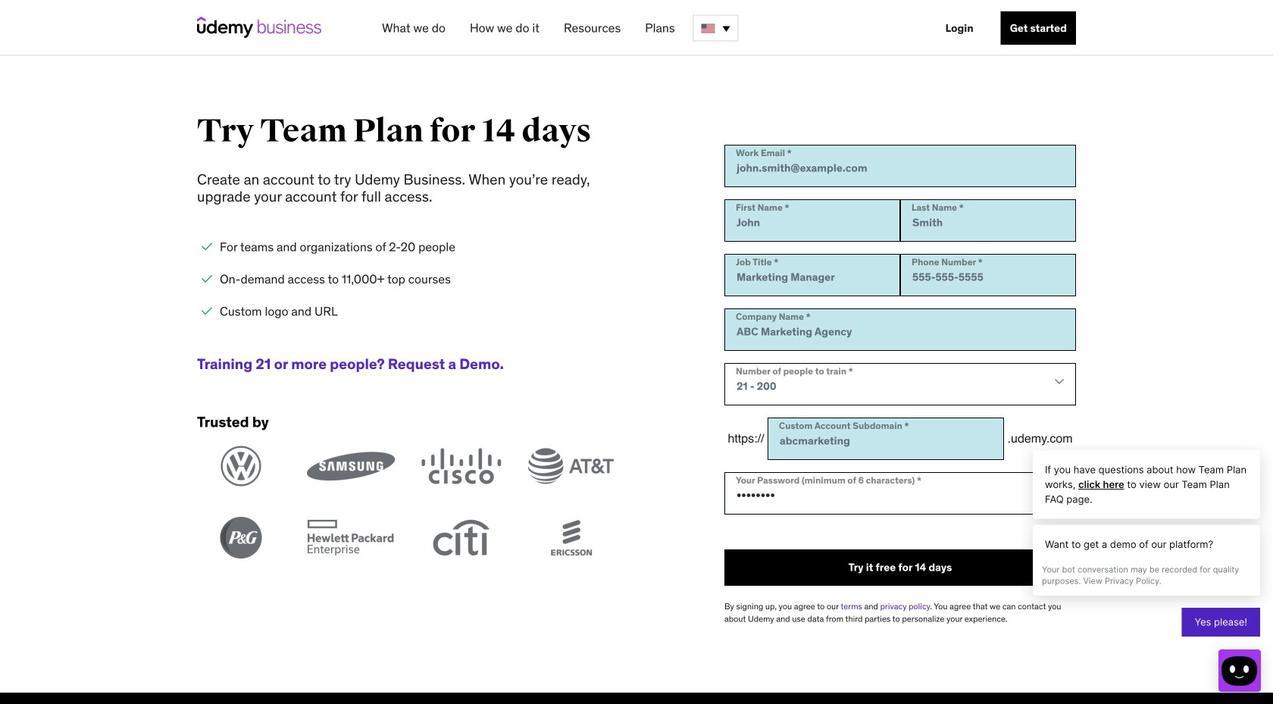 Task type: locate. For each thing, give the bounding box(es) containing it.
citi logo image
[[417, 517, 505, 559]]

Company Name * text field
[[725, 308, 1076, 351]]

Your team's unique subdomain * text field
[[768, 417, 1004, 460]]

p&g logo image
[[197, 517, 285, 559]]

None password field
[[725, 472, 1076, 515]]

hewlett packard enterprise logo image
[[307, 517, 395, 559]]

cisco logo image
[[417, 445, 505, 487]]

First Name * text field
[[725, 199, 900, 242]]



Task type: describe. For each thing, give the bounding box(es) containing it.
footer element
[[197, 693, 1076, 704]]

Job Title * text field
[[725, 254, 900, 296]]

at&t logo image
[[527, 445, 615, 487]]

ericsson logo image
[[527, 517, 615, 559]]

samsung logo image
[[307, 445, 395, 487]]

udemy business image
[[197, 17, 321, 38]]

volkswagen logo image
[[197, 445, 285, 487]]

Work Email * email field
[[725, 145, 1076, 187]]

menu navigation
[[370, 0, 1076, 56]]

Phone Number telephone field
[[900, 254, 1076, 296]]

Last Name * text field
[[900, 199, 1076, 242]]



Task type: vqa. For each thing, say whether or not it's contained in the screenshot.
ALERT
no



